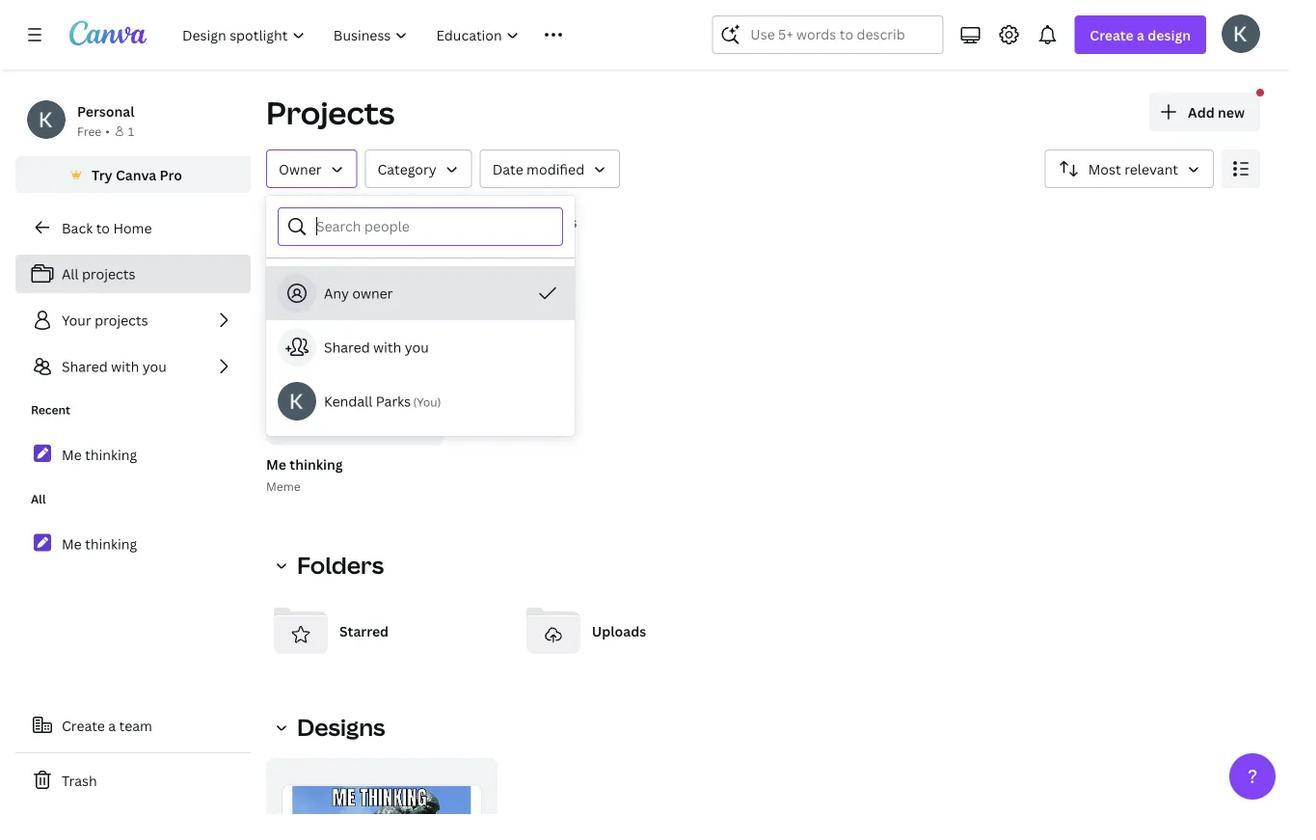 Task type: describe. For each thing, give the bounding box(es) containing it.
create a team button
[[15, 706, 251, 745]]

all button
[[266, 204, 299, 240]]

back to home
[[62, 218, 152, 237]]

2 vertical spatial all
[[31, 491, 46, 507]]

trash link
[[15, 761, 251, 800]]

2 me thinking from the top
[[62, 535, 137, 553]]

Search search field
[[751, 16, 905, 53]]

kendall parks image
[[1222, 14, 1261, 53]]

with for the shared with you link
[[111, 357, 139, 376]]

all projects link
[[15, 255, 251, 293]]

me for second me thinking link from the top
[[62, 535, 82, 553]]

1
[[128, 123, 134, 139]]

)
[[438, 394, 441, 410]]

any owner option
[[266, 266, 575, 320]]

trash
[[62, 771, 97, 789]]

shared with you for the shared with you link
[[62, 357, 167, 376]]

shared for shared with you "button"
[[324, 338, 370, 356]]

try canva pro button
[[15, 156, 251, 193]]

projects
[[266, 92, 395, 134]]

any
[[324, 284, 349, 302]]

thinking for second me thinking link from the top
[[85, 535, 137, 553]]

folders inside dropdown button
[[297, 549, 384, 581]]

add new button
[[1150, 93, 1261, 131]]

create for create a team
[[62, 716, 105, 735]]

most
[[1089, 160, 1122, 178]]

2 me thinking link from the top
[[15, 523, 251, 564]]

Search people search field
[[316, 208, 551, 245]]

create a team
[[62, 716, 152, 735]]

projects for all projects
[[82, 265, 136, 283]]

meme
[[266, 478, 301, 494]]

free •
[[77, 123, 110, 139]]

any owner button
[[266, 266, 575, 320]]

kendall parks ( you )
[[324, 392, 441, 410]]

(
[[413, 394, 417, 410]]

create a design
[[1090, 26, 1191, 44]]

most relevant
[[1089, 160, 1179, 178]]

new
[[1218, 103, 1245, 121]]

any owner
[[324, 284, 393, 302]]

try canva pro
[[92, 165, 182, 184]]

category
[[378, 160, 437, 178]]

a for design
[[1137, 26, 1145, 44]]

create for create a design
[[1090, 26, 1134, 44]]

shared with you link
[[15, 347, 251, 386]]

shared for the shared with you link
[[62, 357, 108, 376]]

you for the shared with you link
[[142, 357, 167, 376]]

to
[[96, 218, 110, 237]]

your
[[62, 311, 91, 329]]

thinking for second me thinking link from the bottom of the page
[[85, 445, 137, 464]]

canva
[[116, 165, 156, 184]]

shared with you option
[[266, 320, 575, 374]]

list containing all projects
[[15, 255, 251, 386]]

uploads link
[[519, 596, 756, 666]]

Sort by button
[[1045, 150, 1214, 188]]



Task type: locate. For each thing, give the bounding box(es) containing it.
1 vertical spatial projects
[[95, 311, 148, 329]]

•
[[105, 123, 110, 139]]

with for shared with you "button"
[[373, 338, 402, 356]]

owner
[[279, 160, 322, 178]]

create left the design
[[1090, 26, 1134, 44]]

0 vertical spatial with
[[373, 338, 402, 356]]

thinking
[[85, 445, 137, 464], [290, 455, 343, 473], [85, 535, 137, 553]]

top level navigation element
[[170, 15, 666, 54], [170, 15, 666, 54]]

a
[[1137, 26, 1145, 44], [108, 716, 116, 735]]

1 vertical spatial with
[[111, 357, 139, 376]]

create inside button
[[62, 716, 105, 735]]

me
[[62, 445, 82, 464], [266, 455, 286, 473], [62, 535, 82, 553]]

Category button
[[365, 150, 472, 188]]

1 vertical spatial shared
[[62, 357, 108, 376]]

1 horizontal spatial with
[[373, 338, 402, 356]]

1 horizontal spatial shared with you
[[324, 338, 429, 356]]

images
[[531, 213, 577, 231]]

projects right your
[[95, 311, 148, 329]]

thinking inside 'me thinking meme'
[[290, 455, 343, 473]]

folders up 'starred'
[[297, 549, 384, 581]]

0 vertical spatial shared with you
[[324, 338, 429, 356]]

create
[[1090, 26, 1134, 44], [62, 716, 105, 735]]

folders button
[[330, 204, 395, 240]]

date
[[493, 160, 523, 178]]

uploads
[[592, 622, 646, 640]]

0 horizontal spatial shared
[[62, 357, 108, 376]]

0 vertical spatial all
[[274, 213, 291, 231]]

0 horizontal spatial all
[[31, 491, 46, 507]]

1 horizontal spatial designs
[[433, 213, 485, 231]]

0 vertical spatial shared
[[324, 338, 370, 356]]

list box containing any owner
[[266, 266, 575, 428]]

shared with you down the your projects
[[62, 357, 167, 376]]

recent down the shared with you link
[[31, 402, 70, 418]]

shared inside list
[[62, 357, 108, 376]]

all inside button
[[274, 213, 291, 231]]

back to home link
[[15, 208, 251, 247]]

designs inside designs button
[[433, 213, 485, 231]]

1 horizontal spatial create
[[1090, 26, 1134, 44]]

shared with you button
[[266, 320, 575, 374]]

Date modified button
[[480, 150, 620, 188]]

0 horizontal spatial with
[[111, 357, 139, 376]]

starred link
[[266, 596, 503, 666]]

folders button
[[266, 546, 396, 585]]

0 vertical spatial a
[[1137, 26, 1145, 44]]

modified
[[527, 160, 585, 178]]

me thinking link
[[15, 434, 251, 475], [15, 523, 251, 564]]

me for second me thinking link from the bottom of the page
[[62, 445, 82, 464]]

1 vertical spatial you
[[142, 357, 167, 376]]

back
[[62, 218, 93, 237]]

0 vertical spatial projects
[[82, 265, 136, 283]]

all for all button
[[274, 213, 291, 231]]

try
[[92, 165, 113, 184]]

1 vertical spatial designs
[[297, 711, 385, 743]]

projects down the back to home
[[82, 265, 136, 283]]

projects
[[82, 265, 136, 283], [95, 311, 148, 329]]

a inside dropdown button
[[1137, 26, 1145, 44]]

0 vertical spatial me thinking
[[62, 445, 137, 464]]

shared with you inside list
[[62, 357, 167, 376]]

with inside "button"
[[373, 338, 402, 356]]

1 me thinking from the top
[[62, 445, 137, 464]]

add
[[1188, 103, 1215, 121]]

owner
[[352, 284, 393, 302]]

1 vertical spatial recent
[[31, 402, 70, 418]]

a left the design
[[1137, 26, 1145, 44]]

designs
[[433, 213, 485, 231], [297, 711, 385, 743]]

you for shared with you "button"
[[405, 338, 429, 356]]

add new
[[1188, 103, 1245, 121]]

shared with you for shared with you "button"
[[324, 338, 429, 356]]

folders down the category
[[338, 213, 387, 231]]

0 vertical spatial designs
[[433, 213, 485, 231]]

all
[[274, 213, 291, 231], [62, 265, 79, 283], [31, 491, 46, 507]]

0 horizontal spatial shared with you
[[62, 357, 167, 376]]

with down your projects link
[[111, 357, 139, 376]]

1 horizontal spatial a
[[1137, 26, 1145, 44]]

free
[[77, 123, 102, 139]]

with up kendall parks ( you )
[[373, 338, 402, 356]]

kendall parks option
[[266, 374, 575, 428]]

pro
[[160, 165, 182, 184]]

all projects
[[62, 265, 136, 283]]

0 horizontal spatial designs
[[297, 711, 385, 743]]

kendall
[[324, 392, 373, 410]]

design
[[1148, 26, 1191, 44]]

projects inside "link"
[[82, 265, 136, 283]]

create a design button
[[1075, 15, 1207, 54]]

all for all projects
[[62, 265, 79, 283]]

folders inside button
[[338, 213, 387, 231]]

1 vertical spatial a
[[108, 716, 116, 735]]

team
[[119, 716, 152, 735]]

1 vertical spatial me thinking
[[62, 535, 137, 553]]

0 horizontal spatial a
[[108, 716, 116, 735]]

folders
[[338, 213, 387, 231], [297, 549, 384, 581]]

0 horizontal spatial create
[[62, 716, 105, 735]]

shared up kendall
[[324, 338, 370, 356]]

with
[[373, 338, 402, 356], [111, 357, 139, 376]]

create inside dropdown button
[[1090, 26, 1134, 44]]

you inside "button"
[[405, 338, 429, 356]]

me thinking
[[62, 445, 137, 464], [62, 535, 137, 553]]

you up kendall parks option
[[405, 338, 429, 356]]

0 vertical spatial you
[[405, 338, 429, 356]]

Owner button
[[266, 150, 357, 188]]

1 vertical spatial folders
[[297, 549, 384, 581]]

0 vertical spatial create
[[1090, 26, 1134, 44]]

1 horizontal spatial you
[[405, 338, 429, 356]]

1 me thinking link from the top
[[15, 434, 251, 475]]

1 vertical spatial shared with you
[[62, 357, 167, 376]]

0 horizontal spatial you
[[142, 357, 167, 376]]

1 horizontal spatial recent
[[266, 265, 347, 296]]

designs button
[[425, 204, 492, 240]]

your projects link
[[15, 301, 251, 340]]

create left team
[[62, 716, 105, 735]]

date modified
[[493, 160, 585, 178]]

shared with you down "owner"
[[324, 338, 429, 356]]

1 vertical spatial create
[[62, 716, 105, 735]]

your projects
[[62, 311, 148, 329]]

designs button
[[266, 708, 397, 747]]

starred
[[340, 622, 389, 640]]

parks
[[376, 392, 411, 410]]

personal
[[77, 102, 134, 120]]

1 vertical spatial me thinking link
[[15, 523, 251, 564]]

images button
[[523, 204, 585, 240]]

you
[[417, 394, 438, 410]]

0 vertical spatial folders
[[338, 213, 387, 231]]

projects for your projects
[[95, 311, 148, 329]]

list
[[15, 255, 251, 386]]

shared down your
[[62, 357, 108, 376]]

relevant
[[1125, 160, 1179, 178]]

me thinking button
[[266, 452, 343, 476]]

1 horizontal spatial shared
[[324, 338, 370, 356]]

recent
[[266, 265, 347, 296], [31, 402, 70, 418]]

home
[[113, 218, 152, 237]]

shared with you
[[324, 338, 429, 356], [62, 357, 167, 376]]

0 vertical spatial recent
[[266, 265, 347, 296]]

1 horizontal spatial all
[[62, 265, 79, 283]]

me thinking meme
[[266, 455, 343, 494]]

a for team
[[108, 716, 116, 735]]

you
[[405, 338, 429, 356], [142, 357, 167, 376]]

all inside "link"
[[62, 265, 79, 283]]

you inside list
[[142, 357, 167, 376]]

designs inside designs dropdown button
[[297, 711, 385, 743]]

1 vertical spatial all
[[62, 265, 79, 283]]

0 vertical spatial me thinking link
[[15, 434, 251, 475]]

me inside 'me thinking meme'
[[266, 455, 286, 473]]

list box
[[266, 266, 575, 428]]

0 horizontal spatial recent
[[31, 402, 70, 418]]

a inside button
[[108, 716, 116, 735]]

shared with you inside "button"
[[324, 338, 429, 356]]

a left team
[[108, 716, 116, 735]]

shared inside "button"
[[324, 338, 370, 356]]

you down your projects link
[[142, 357, 167, 376]]

2 horizontal spatial all
[[274, 213, 291, 231]]

shared
[[324, 338, 370, 356], [62, 357, 108, 376]]

None search field
[[712, 15, 944, 54]]

recent down all button
[[266, 265, 347, 296]]



Task type: vqa. For each thing, say whether or not it's contained in the screenshot.
team's A
yes



